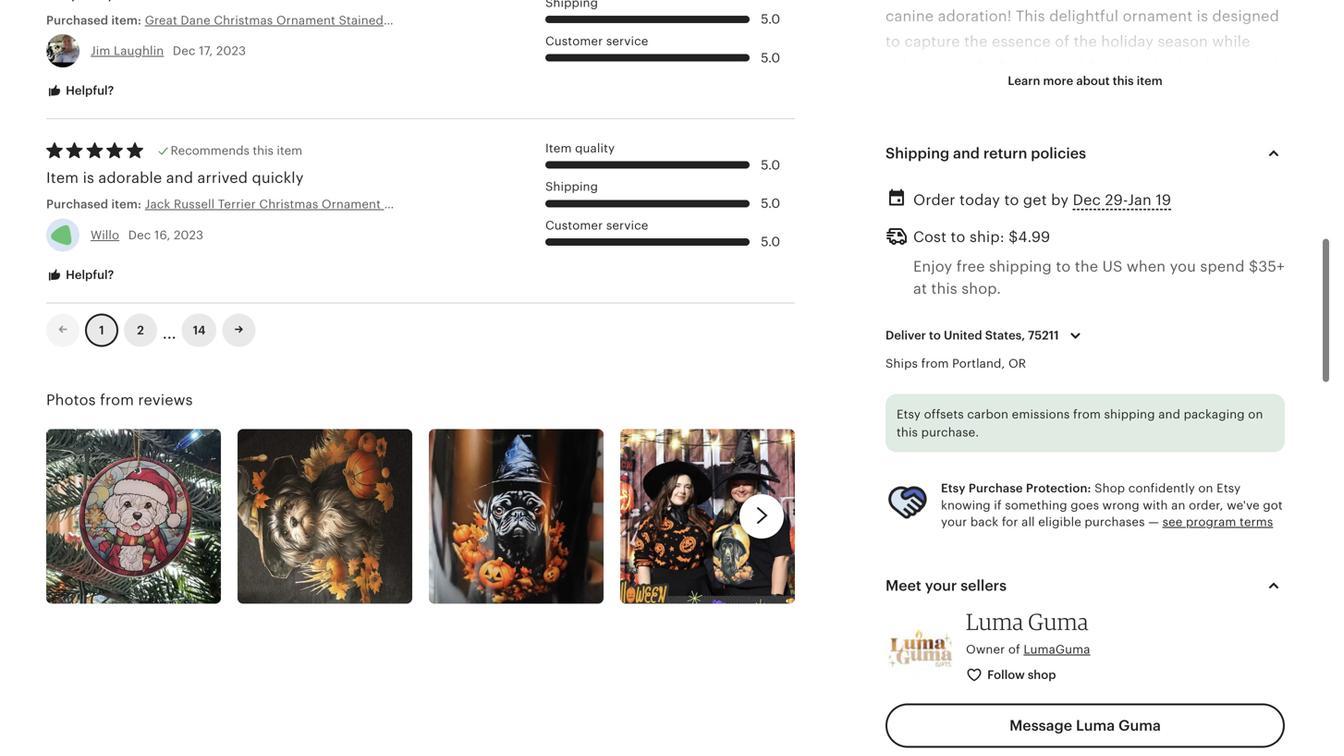 Task type: locate. For each thing, give the bounding box(es) containing it.
1
[[99, 324, 104, 337]]

all
[[1022, 516, 1036, 530]]

ornament up love
[[1114, 134, 1183, 150]]

1 vertical spatial guma
[[1119, 718, 1162, 735]]

shipping and return policies button
[[869, 131, 1302, 176]]

on inside shop confidently on etsy knowing if something goes wrong with an order, we've got your back for all eligible purchases —
[[1199, 482, 1214, 496]]

1 vertical spatial it
[[1164, 712, 1174, 729]]

of inside 🐾 handcrafted elegance: each ornament is meticulously handcrafted with love and attention to detail. the intricate design exudes a sense of warmth and craftsmanship.
[[1196, 184, 1211, 201]]

attach
[[1016, 637, 1061, 653]]

and up perfect
[[1159, 408, 1181, 422]]

1 vertical spatial item:
[[111, 198, 142, 211]]

luma up 'securely'
[[966, 609, 1024, 636]]

0 vertical spatial item
[[546, 142, 572, 156]]

a left 19
[[1138, 184, 1147, 201]]

the inside 🏡 versatile decor: beyond the tree, this ornament adds a touch of whimsy to any space. hang it in a window, on a doorknob, or even use it as a unique gift tag f
[[1081, 687, 1105, 704]]

guma up "unique"
[[1119, 718, 1162, 735]]

of down treasured
[[1181, 360, 1196, 377]]

is up attention
[[1188, 134, 1199, 150]]

1 helpful? button from the top
[[32, 74, 128, 108]]

not
[[976, 285, 1000, 301]]

etsy down "family's"
[[897, 408, 921, 422]]

to left get
[[1005, 192, 1020, 208]]

for inside '🎄 quality materials: crafted from ceramic, this ornament is not only a charming addition to your holiday decor but also a lasting keepsake. the quality craftsmanship ensures that it can be treasured for years to come, becoming a beloved part of your family's christmas traditions.'
[[1226, 335, 1246, 352]]

1 horizontal spatial on
[[1199, 482, 1214, 496]]

quality
[[575, 142, 615, 156], [1221, 310, 1270, 326]]

guma up lumaguma link
[[1029, 609, 1089, 636]]

emissions
[[1012, 408, 1070, 422]]

with inside 🐾 handcrafted elegance: each ornament is meticulously handcrafted with love and attention to detail. the intricate design exudes a sense of warmth and craftsmanship.
[[1075, 159, 1106, 176]]

cost
[[914, 229, 947, 246]]

1 horizontal spatial item
[[1137, 74, 1163, 88]]

shipping inside "dropdown button"
[[886, 145, 950, 162]]

—
[[1149, 516, 1160, 530]]

1 vertical spatial dec
[[1073, 192, 1102, 208]]

holiday
[[886, 310, 939, 326]]

0 horizontal spatial etsy
[[897, 408, 921, 422]]

the inside enjoy free shipping to the us when you spend $35+ at this shop.
[[1075, 258, 1099, 275]]

window,
[[1207, 712, 1267, 729]]

this right you
[[1199, 259, 1225, 276]]

of inside 🏡 versatile decor: beyond the tree, this ornament adds a touch of whimsy to any space. hang it in a window, on a doorknob, or even use it as a unique gift tag f
[[944, 712, 959, 729]]

0 horizontal spatial quality
[[575, 142, 615, 156]]

decor
[[943, 310, 985, 326]]

0 vertical spatial that
[[1054, 335, 1082, 352]]

dec left 17,
[[173, 44, 196, 58]]

elegance:
[[1000, 134, 1070, 150]]

includes
[[905, 612, 966, 628]]

gift
[[1210, 436, 1234, 452], [1186, 737, 1211, 752]]

lumaguma link
[[1024, 643, 1091, 657]]

of inside '🎄 quality materials: crafted from ceramic, this ornament is not only a charming addition to your holiday decor but also a lasting keepsake. the quality craftsmanship ensures that it can be treasured for years to come, becoming a beloved part of your family's christmas traditions.'
[[1181, 360, 1196, 377]]

we've
[[1227, 499, 1260, 513]]

states,
[[986, 329, 1026, 343]]

to left the united
[[930, 329, 941, 343]]

2 vertical spatial with
[[1154, 612, 1185, 628]]

searching
[[1024, 436, 1097, 452]]

any
[[1041, 712, 1066, 729]]

0 vertical spatial shipping
[[886, 145, 950, 162]]

purchased item: up jim
[[46, 13, 145, 27]]

this up quickly
[[253, 144, 274, 158]]

shipping for shipping
[[546, 180, 598, 194]]

helpful? down willo
[[63, 268, 114, 282]]

0 vertical spatial item
[[1137, 74, 1163, 88]]

1 horizontal spatial shipping
[[1105, 408, 1156, 422]]

shipping down item quality
[[546, 180, 598, 194]]

dec
[[173, 44, 196, 58], [1073, 192, 1102, 208], [128, 228, 151, 242]]

perfect
[[1153, 436, 1205, 452]]

purchased up jim
[[46, 13, 108, 27]]

ornament down dog
[[886, 486, 956, 502]]

0 horizontal spatial guma
[[1029, 609, 1089, 636]]

🐾
[[886, 134, 901, 150]]

helpful? for willo dec 16, 2023
[[63, 268, 114, 282]]

2023 right 16,
[[174, 228, 204, 242]]

0 horizontal spatial in
[[986, 461, 999, 477]]

this inside 🏡 versatile decor: beyond the tree, this ornament adds a touch of whimsy to any space. hang it in a window, on a doorknob, or even use it as a unique gift tag f
[[1146, 687, 1172, 704]]

touch
[[898, 712, 940, 729]]

of down attention
[[1196, 184, 1211, 201]]

2 horizontal spatial on
[[1249, 408, 1264, 422]]

luma up "as"
[[1077, 718, 1116, 735]]

shipping inside etsy offsets carbon emissions from shipping and packaging on this purchase.
[[1105, 408, 1156, 422]]

ornament up window,
[[1176, 687, 1246, 704]]

packaging
[[1184, 408, 1246, 422]]

1 purchased item: from the top
[[46, 13, 145, 27]]

purchase
[[969, 482, 1023, 496]]

gift left tag
[[1186, 737, 1211, 752]]

exudes
[[1083, 184, 1134, 201]]

1 item: from the top
[[111, 13, 142, 27]]

your down companions.
[[926, 578, 958, 595]]

0 horizontal spatial the
[[935, 184, 962, 201]]

of up follow shop button
[[1009, 643, 1021, 657]]

1 horizontal spatial luma
[[1077, 718, 1116, 735]]

item: for laughlin
[[111, 13, 142, 27]]

string
[[886, 637, 928, 653]]

on
[[1249, 408, 1264, 422], [1199, 482, 1214, 496], [886, 737, 904, 752]]

1 vertical spatial helpful?
[[63, 268, 114, 282]]

to up warmth
[[1245, 159, 1260, 176]]

ornament inside 🏡 versatile decor: beyond the tree, this ornament adds a touch of whimsy to any space. hang it in a window, on a doorknob, or even use it as a unique gift tag f
[[1176, 687, 1246, 704]]

for
[[1226, 335, 1246, 352], [1101, 436, 1121, 452], [1238, 436, 1259, 452], [1002, 516, 1019, 530]]

the inside 🐾 handcrafted elegance: each ornament is meticulously handcrafted with love and attention to detail. the intricate design exudes a sense of warmth and craftsmanship.
[[935, 184, 962, 201]]

1 5.0 from the top
[[761, 12, 781, 27]]

dec right by
[[1073, 192, 1102, 208]]

gift inside '🎁 thoughtful gift: searching for the perfect gift for the dog lover in your life? look no further! this ornament is a thoughtful and heartwarming present that captures the spirit of the season and celebrates the bond between humans and their canine companions.'
[[1210, 436, 1234, 452]]

for left all
[[1002, 516, 1019, 530]]

0 horizontal spatial 2023
[[174, 228, 204, 242]]

1 horizontal spatial the
[[1191, 310, 1217, 326]]

to
[[1245, 159, 1260, 176], [1005, 192, 1020, 208], [951, 229, 966, 246], [1057, 258, 1071, 275], [1188, 285, 1202, 301], [930, 329, 941, 343], [928, 360, 943, 377], [932, 637, 947, 653], [1065, 637, 1080, 653], [1022, 712, 1037, 729]]

that
[[1054, 335, 1082, 352], [886, 511, 915, 528], [1069, 612, 1098, 628]]

gold-
[[1201, 612, 1239, 628]]

sense
[[1151, 184, 1192, 201]]

1 vertical spatial item
[[277, 144, 303, 158]]

1 purchased from the top
[[46, 13, 108, 27]]

0 vertical spatial helpful? button
[[32, 74, 128, 108]]

1 horizontal spatial item
[[546, 142, 572, 156]]

that inside '🎁 thoughtful gift: searching for the perfect gift for the dog lover in your life? look no further! this ornament is a thoughtful and heartwarming present that captures the spirit of the season and celebrates the bond between humans and their canine companions.'
[[886, 511, 915, 528]]

knowing
[[942, 499, 991, 513]]

a up traditions.
[[1073, 360, 1082, 377]]

guma inside 'button'
[[1119, 718, 1162, 735]]

the down meticulously
[[935, 184, 962, 201]]

0 horizontal spatial shipping
[[990, 258, 1052, 275]]

0 vertical spatial helpful?
[[63, 84, 114, 98]]

1 vertical spatial purchased
[[46, 198, 108, 211]]

2 helpful? button from the top
[[32, 258, 128, 293]]

a down touch
[[909, 737, 917, 752]]

willo
[[91, 228, 119, 242]]

0 horizontal spatial luma
[[966, 609, 1024, 636]]

to inside dropdown button
[[930, 329, 941, 343]]

for inside shop confidently on etsy knowing if something goes wrong with an order, we've got your back for all eligible purchases —
[[1002, 516, 1019, 530]]

gift up this
[[1210, 436, 1234, 452]]

1 vertical spatial purchased item:
[[46, 198, 145, 211]]

0 vertical spatial service
[[607, 34, 649, 48]]

on down touch
[[886, 737, 904, 752]]

that up bond
[[886, 511, 915, 528]]

to inside enjoy free shipping to the us when you spend $35+ at this shop.
[[1057, 258, 1071, 275]]

5.0
[[761, 12, 781, 27], [761, 50, 781, 65], [761, 158, 781, 172], [761, 196, 781, 211], [761, 235, 781, 249]]

1 horizontal spatial etsy
[[942, 482, 966, 496]]

1 vertical spatial service
[[607, 219, 649, 232]]

on inside etsy offsets carbon emissions from shipping and packaging on this purchase.
[[1249, 408, 1264, 422]]

2
[[137, 324, 144, 337]]

the up treasured
[[1191, 310, 1217, 326]]

0 vertical spatial with
[[1075, 159, 1106, 176]]

item: down adorable
[[111, 198, 142, 211]]

1 vertical spatial in
[[1178, 712, 1191, 729]]

celebrates
[[1186, 511, 1262, 528]]

of up doorknob,
[[944, 712, 959, 729]]

terms
[[1240, 516, 1274, 530]]

is left not
[[960, 285, 972, 301]]

your down knowing
[[942, 516, 968, 530]]

gift inside 🏡 versatile decor: beyond the tree, this ornament adds a touch of whimsy to any space. hang it in a window, on a doorknob, or even use it as a unique gift tag f
[[1186, 737, 1211, 752]]

item: for dec
[[111, 198, 142, 211]]

🎁 thoughtful gift: searching for the perfect gift for the dog lover in your life? look no further! this ornament is a thoughtful and heartwarming present that captures the spirit of the season and celebrates the bond between humans and their canine companions.
[[886, 436, 1262, 578]]

0 vertical spatial on
[[1249, 408, 1264, 422]]

it left "as"
[[1086, 737, 1096, 752]]

shipping down beloved
[[1105, 408, 1156, 422]]

etsy
[[897, 408, 921, 422], [942, 482, 966, 496], [1217, 482, 1241, 496]]

it up "unique"
[[1164, 712, 1174, 729]]

0 horizontal spatial item
[[46, 170, 79, 186]]

a inside 🎅 includes hanging hole that comes with a gold-toned string to securely attach to your tree.
[[1189, 612, 1197, 628]]

the
[[935, 184, 962, 201], [1191, 310, 1217, 326]]

from down traditions.
[[1074, 408, 1101, 422]]

and down look
[[1068, 486, 1095, 502]]

ornament inside '🎄 quality materials: crafted from ceramic, this ornament is not only a charming addition to your holiday decor but also a lasting keepsake. the quality craftsmanship ensures that it can be treasured for years to come, becoming a beloved part of your family's christmas traditions.'
[[886, 285, 956, 301]]

guma
[[1029, 609, 1089, 636], [1119, 718, 1162, 735]]

ornament up holiday
[[886, 285, 956, 301]]

0 vertical spatial it
[[1086, 335, 1096, 352]]

0 vertical spatial the
[[935, 184, 962, 201]]

from up charming
[[1094, 259, 1128, 276]]

on right packaging
[[1249, 408, 1264, 422]]

ceramic,
[[1132, 259, 1195, 276]]

ensures
[[993, 335, 1049, 352]]

🎄 quality materials: crafted from ceramic, this ornament is not only a charming addition to your holiday decor but also a lasting keepsake. the quality craftsmanship ensures that it can be treasured for years to come, becoming a beloved part of your family's christmas traditions.
[[886, 259, 1270, 402]]

of inside luma guma owner of lumaguma
[[1009, 643, 1021, 657]]

1 vertical spatial with
[[1144, 499, 1169, 513]]

and up "canine"
[[1155, 511, 1182, 528]]

1 horizontal spatial in
[[1178, 712, 1191, 729]]

for right treasured
[[1226, 335, 1246, 352]]

reviews
[[138, 392, 193, 409]]

1 vertical spatial shipping
[[1105, 408, 1156, 422]]

your up etsy purchase protection:
[[1003, 461, 1036, 477]]

captures
[[919, 511, 982, 528]]

0 vertical spatial 2023
[[216, 44, 246, 58]]

this right at
[[932, 281, 958, 297]]

a down 🏡
[[886, 712, 894, 729]]

purchased item: up willo link
[[46, 198, 145, 211]]

shipping up only
[[990, 258, 1052, 275]]

is down lover
[[960, 486, 972, 502]]

meticulously
[[886, 159, 978, 176]]

enjoy
[[914, 258, 953, 275]]

2 vertical spatial on
[[886, 737, 904, 752]]

$
[[1009, 229, 1019, 246]]

1 vertical spatial luma
[[1077, 718, 1116, 735]]

1 vertical spatial on
[[1199, 482, 1214, 496]]

dec left 16,
[[128, 228, 151, 242]]

gift:
[[988, 436, 1020, 452]]

to left any
[[1022, 712, 1037, 729]]

dec 29-jan 19 button
[[1073, 187, 1172, 214]]

1 vertical spatial customer service
[[546, 219, 649, 232]]

customer service
[[546, 34, 649, 48], [546, 219, 649, 232]]

confidently
[[1129, 482, 1196, 496]]

helpful? button down willo
[[32, 258, 128, 293]]

that down meet your sellers dropdown button
[[1069, 612, 1098, 628]]

to down the includes
[[932, 637, 947, 653]]

helpful? down jim
[[63, 84, 114, 98]]

this right about
[[1113, 74, 1134, 88]]

0 vertical spatial item:
[[111, 13, 142, 27]]

craftsmanship
[[886, 335, 989, 352]]

your inside shop confidently on etsy knowing if something goes wrong with an order, we've got your back for all eligible purchases —
[[942, 516, 968, 530]]

1 vertical spatial quality
[[1221, 310, 1270, 326]]

etsy inside etsy offsets carbon emissions from shipping and packaging on this purchase.
[[897, 408, 921, 422]]

2 item: from the top
[[111, 198, 142, 211]]

etsy up knowing
[[942, 482, 966, 496]]

0 vertical spatial in
[[986, 461, 999, 477]]

this inside etsy offsets carbon emissions from shipping and packaging on this purchase.
[[897, 426, 918, 440]]

of left goes
[[1054, 511, 1069, 528]]

1 vertical spatial gift
[[1186, 737, 1211, 752]]

purchased for willo dec 16, 2023
[[46, 198, 108, 211]]

in up the purchase
[[986, 461, 999, 477]]

follow
[[988, 669, 1025, 682]]

0 vertical spatial purchased item:
[[46, 13, 145, 27]]

tag
[[1215, 737, 1239, 752]]

from right photos
[[100, 392, 134, 409]]

it
[[1086, 335, 1096, 352], [1164, 712, 1174, 729], [1086, 737, 1096, 752]]

1 vertical spatial that
[[886, 511, 915, 528]]

1 customer from the top
[[546, 34, 603, 48]]

a left if
[[976, 486, 984, 502]]

with down each on the top of page
[[1075, 159, 1106, 176]]

2 purchased item: from the top
[[46, 198, 145, 211]]

helpful? button down jim
[[32, 74, 128, 108]]

1 horizontal spatial guma
[[1119, 718, 1162, 735]]

2 vertical spatial that
[[1069, 612, 1098, 628]]

see program terms
[[1163, 516, 1274, 530]]

item: up jim laughlin link
[[111, 13, 142, 27]]

purchased item: for willo
[[46, 198, 145, 211]]

with up — on the bottom right
[[1144, 499, 1169, 513]]

follow shop
[[988, 669, 1057, 682]]

in inside 🏡 versatile decor: beyond the tree, this ornament adds a touch of whimsy to any space. hang it in a window, on a doorknob, or even use it as a unique gift tag f
[[1178, 712, 1191, 729]]

item inside dropdown button
[[1137, 74, 1163, 88]]

your inside 🎅 includes hanging hole that comes with a gold-toned string to securely attach to your tree.
[[1084, 637, 1117, 653]]

item right about
[[1137, 74, 1163, 88]]

in up "unique"
[[1178, 712, 1191, 729]]

it inside '🎄 quality materials: crafted from ceramic, this ornament is not only a charming addition to your holiday decor but also a lasting keepsake. the quality craftsmanship ensures that it can be treasured for years to come, becoming a beloved part of your family's christmas traditions.'
[[1086, 335, 1096, 352]]

4 5.0 from the top
[[761, 196, 781, 211]]

this down "family's"
[[897, 426, 918, 440]]

it left can on the right of the page
[[1086, 335, 1096, 352]]

5 5.0 from the top
[[761, 235, 781, 249]]

that inside '🎄 quality materials: crafted from ceramic, this ornament is not only a charming addition to your holiday decor but also a lasting keepsake. the quality craftsmanship ensures that it can be treasured for years to come, becoming a beloved part of your family's christmas traditions.'
[[1054, 335, 1082, 352]]

life?
[[1040, 461, 1069, 477]]

that inside 🎅 includes hanging hole that comes with a gold-toned string to securely attach to your tree.
[[1069, 612, 1098, 628]]

0 horizontal spatial on
[[886, 737, 904, 752]]

and left return
[[954, 145, 980, 162]]

1 vertical spatial shipping
[[546, 180, 598, 194]]

and down detail.
[[886, 209, 913, 226]]

for up the no
[[1101, 436, 1121, 452]]

2 customer from the top
[[546, 219, 603, 232]]

space.
[[1070, 712, 1117, 729]]

shipping up detail.
[[886, 145, 950, 162]]

shop
[[1028, 669, 1057, 682]]

quality
[[905, 259, 957, 276]]

the
[[1075, 258, 1099, 275], [1125, 436, 1149, 452], [886, 461, 910, 477], [986, 511, 1010, 528], [1073, 511, 1097, 528], [886, 536, 910, 553], [1081, 687, 1105, 704]]

2023 right 17,
[[216, 44, 246, 58]]

and down purchases
[[1083, 536, 1110, 553]]

0 vertical spatial gift
[[1210, 436, 1234, 452]]

in inside '🎁 thoughtful gift: searching for the perfect gift for the dog lover in your life? look no further! this ornament is a thoughtful and heartwarming present that captures the spirit of the season and celebrates the bond between humans and their canine companions.'
[[986, 461, 999, 477]]

0 vertical spatial luma
[[966, 609, 1024, 636]]

1 horizontal spatial quality
[[1221, 310, 1270, 326]]

item up quickly
[[277, 144, 303, 158]]

photos from reviews
[[46, 392, 193, 409]]

0 vertical spatial purchased
[[46, 13, 108, 27]]

0 vertical spatial customer service
[[546, 34, 649, 48]]

2 purchased from the top
[[46, 198, 108, 211]]

0 vertical spatial dec
[[173, 44, 196, 58]]

helpful? for jim laughlin dec 17, 2023
[[63, 84, 114, 98]]

quality inside '🎄 quality materials: crafted from ceramic, this ornament is not only a charming addition to your holiday decor but also a lasting keepsake. the quality craftsmanship ensures that it can be treasured for years to come, becoming a beloved part of your family's christmas traditions.'
[[1221, 310, 1270, 326]]

purchases
[[1085, 516, 1146, 530]]

1 vertical spatial helpful? button
[[32, 258, 128, 293]]

0 vertical spatial customer
[[546, 34, 603, 48]]

even
[[1018, 737, 1053, 752]]

1 vertical spatial the
[[1191, 310, 1217, 326]]

0 horizontal spatial shipping
[[546, 180, 598, 194]]

your down comes
[[1084, 637, 1117, 653]]

2 helpful? from the top
[[63, 268, 114, 282]]

a left gold- at the right bottom of page
[[1189, 612, 1197, 628]]

message
[[1010, 718, 1073, 735]]

spend
[[1201, 258, 1245, 275]]

1 helpful? from the top
[[63, 84, 114, 98]]

0 horizontal spatial dec
[[128, 228, 151, 242]]

order
[[914, 192, 956, 208]]

etsy up we've
[[1217, 482, 1241, 496]]

2 horizontal spatial etsy
[[1217, 482, 1241, 496]]

learn more about this item
[[1008, 74, 1163, 88]]

jim laughlin link
[[91, 44, 164, 58]]

0 vertical spatial guma
[[1029, 609, 1089, 636]]

0 vertical spatial shipping
[[990, 258, 1052, 275]]

1 vertical spatial customer
[[546, 219, 603, 232]]

purchased
[[46, 13, 108, 27], [46, 198, 108, 211]]

1 vertical spatial item
[[46, 170, 79, 186]]

come,
[[947, 360, 992, 377]]

shipping for shipping and return policies
[[886, 145, 950, 162]]

1 horizontal spatial shipping
[[886, 145, 950, 162]]

on up "order,"
[[1199, 482, 1214, 496]]



Task type: vqa. For each thing, say whether or not it's contained in the screenshot.
lovely at the left
no



Task type: describe. For each thing, give the bounding box(es) containing it.
🎄
[[886, 259, 901, 276]]

meet your sellers
[[886, 578, 1007, 595]]

their
[[1114, 536, 1148, 553]]

item for item quality
[[546, 142, 572, 156]]

or
[[1009, 357, 1027, 371]]

comes
[[1102, 612, 1150, 628]]

photos
[[46, 392, 96, 409]]

🏡 versatile decor: beyond the tree, this ornament adds a touch of whimsy to any space. hang it in a window, on a doorknob, or even use it as a unique gift tag f
[[886, 687, 1285, 752]]

luma inside 'button'
[[1077, 718, 1116, 735]]

dog
[[914, 461, 942, 477]]

quickly
[[252, 170, 304, 186]]

to down craftsmanship.
[[951, 229, 966, 246]]

1 horizontal spatial 2023
[[216, 44, 246, 58]]

your inside dropdown button
[[926, 578, 958, 595]]

…
[[163, 317, 176, 344]]

this
[[1193, 461, 1222, 477]]

etsy for etsy offsets carbon emissions from shipping and packaging on this purchase.
[[897, 408, 921, 422]]

learn
[[1008, 74, 1041, 88]]

1 horizontal spatial dec
[[173, 44, 196, 58]]

item is adorable and arrived quickly
[[46, 170, 304, 186]]

this inside dropdown button
[[1113, 74, 1134, 88]]

ship:
[[970, 229, 1005, 246]]

of inside '🎁 thoughtful gift: searching for the perfect gift for the dog lover in your life? look no further! this ornament is a thoughtful and heartwarming present that captures the spirit of the season and celebrates the bond between humans and their canine companions.'
[[1054, 511, 1069, 528]]

about
[[1077, 74, 1110, 88]]

2 horizontal spatial dec
[[1073, 192, 1102, 208]]

ornament inside 🐾 handcrafted elegance: each ornament is meticulously handcrafted with love and attention to detail. the intricate design exudes a sense of warmth and craftsmanship.
[[1114, 134, 1183, 150]]

look
[[1073, 461, 1108, 477]]

use
[[1057, 737, 1082, 752]]

item quality
[[546, 142, 615, 156]]

your down treasured
[[1200, 360, 1232, 377]]

🎅
[[886, 612, 901, 628]]

this inside '🎄 quality materials: crafted from ceramic, this ornament is not only a charming addition to your holiday decor but also a lasting keepsake. the quality craftsmanship ensures that it can be treasured for years to come, becoming a beloved part of your family's christmas traditions.'
[[1199, 259, 1225, 276]]

1 customer service from the top
[[546, 34, 649, 48]]

cost to ship: $ 4.99
[[914, 229, 1051, 246]]

shop confidently on etsy knowing if something goes wrong with an order, we've got your back for all eligible purchases —
[[942, 482, 1284, 530]]

jim
[[91, 44, 110, 58]]

2 service from the top
[[607, 219, 649, 232]]

to down craftsmanship
[[928, 360, 943, 377]]

adds
[[1250, 687, 1285, 704]]

from inside etsy offsets carbon emissions from shipping and packaging on this purchase.
[[1074, 408, 1101, 422]]

luma guma image
[[886, 614, 955, 683]]

etsy inside shop confidently on etsy knowing if something goes wrong with an order, we've got your back for all eligible purchases —
[[1217, 482, 1241, 496]]

luma inside luma guma owner of lumaguma
[[966, 609, 1024, 636]]

your inside '🎁 thoughtful gift: searching for the perfect gift for the dog lover in your life? look no further! this ornament is a thoughtful and heartwarming present that captures the spirit of the season and celebrates the bond between humans and their canine companions.'
[[1003, 461, 1036, 477]]

at
[[914, 281, 928, 297]]

becoming
[[996, 360, 1069, 377]]

🐾 handcrafted elegance: each ornament is meticulously handcrafted with love and attention to detail. the intricate design exudes a sense of warmth and craftsmanship.
[[886, 134, 1270, 226]]

2 vertical spatial dec
[[128, 228, 151, 242]]

shop.
[[962, 281, 1002, 297]]

unique
[[1132, 737, 1182, 752]]

something
[[1006, 499, 1068, 513]]

offsets
[[925, 408, 964, 422]]

shipping inside enjoy free shipping to the us when you spend $35+ at this shop.
[[990, 258, 1052, 275]]

get
[[1024, 192, 1048, 208]]

learn more about this item button
[[994, 64, 1177, 98]]

a inside '🎁 thoughtful gift: searching for the perfect gift for the dog lover in your life? look no further! this ornament is a thoughtful and heartwarming present that captures the spirit of the season and celebrates the bond between humans and their canine companions.'
[[976, 486, 984, 502]]

an
[[1172, 499, 1186, 513]]

🎁
[[886, 436, 901, 452]]

lumaguma
[[1024, 643, 1091, 657]]

is inside 🐾 handcrafted elegance: each ornament is meticulously handcrafted with love and attention to detail. the intricate design exudes a sense of warmth and craftsmanship.
[[1188, 134, 1199, 150]]

to right attach
[[1065, 637, 1080, 653]]

and up sense
[[1144, 159, 1171, 176]]

purchased for jim laughlin dec 17, 2023
[[46, 13, 108, 27]]

this inside enjoy free shipping to the us when you spend $35+ at this shop.
[[932, 281, 958, 297]]

14
[[193, 324, 206, 337]]

with inside 🎅 includes hanging hole that comes with a gold-toned string to securely attach to your tree.
[[1154, 612, 1185, 628]]

owner
[[966, 643, 1006, 657]]

helpful? button for jim laughlin
[[32, 74, 128, 108]]

2 link
[[124, 314, 157, 347]]

a left window,
[[1195, 712, 1203, 729]]

policies
[[1031, 145, 1087, 162]]

message luma guma
[[1010, 718, 1162, 735]]

deliver
[[886, 329, 927, 343]]

a up 75211
[[1050, 310, 1059, 326]]

us
[[1103, 258, 1123, 275]]

1 vertical spatial 2023
[[174, 228, 204, 242]]

warmth
[[1215, 184, 1270, 201]]

1 link
[[85, 314, 118, 347]]

enjoy free shipping to the us when you spend $35+ at this shop.
[[914, 258, 1285, 297]]

a right only
[[1038, 285, 1047, 301]]

purchased item: for jim laughlin
[[46, 13, 145, 27]]

and inside "dropdown button"
[[954, 145, 980, 162]]

and inside etsy offsets carbon emissions from shipping and packaging on this purchase.
[[1159, 408, 1181, 422]]

bond
[[914, 536, 951, 553]]

2 customer service from the top
[[546, 219, 649, 232]]

etsy for etsy purchase protection:
[[942, 482, 966, 496]]

handcrafted
[[982, 159, 1071, 176]]

on inside 🏡 versatile decor: beyond the tree, this ornament adds a touch of whimsy to any space. hang it in a window, on a doorknob, or even use it as a unique gift tag f
[[886, 737, 904, 752]]

versatile
[[905, 687, 967, 704]]

laughlin
[[114, 44, 164, 58]]

christmas
[[945, 385, 1017, 402]]

ornament inside '🎁 thoughtful gift: searching for the perfect gift for the dog lover in your life? look no further! this ornament is a thoughtful and heartwarming present that captures the spirit of the season and celebrates the bond between humans and their canine companions.'
[[886, 486, 956, 502]]

decor:
[[971, 687, 1019, 704]]

if
[[995, 499, 1002, 513]]

1 service from the top
[[607, 34, 649, 48]]

by
[[1052, 192, 1069, 208]]

but
[[989, 310, 1013, 326]]

🏡
[[886, 687, 901, 704]]

sellers
[[961, 578, 1007, 595]]

hanging
[[971, 612, 1030, 628]]

guma inside luma guma owner of lumaguma
[[1029, 609, 1089, 636]]

family's
[[886, 385, 941, 402]]

and down recommends
[[166, 170, 193, 186]]

order today to get by dec 29-jan 19
[[914, 192, 1172, 208]]

years
[[886, 360, 924, 377]]

united
[[944, 329, 983, 343]]

2 vertical spatial it
[[1086, 737, 1096, 752]]

is inside '🎄 quality materials: crafted from ceramic, this ornament is not only a charming addition to your holiday decor but also a lasting keepsake. the quality craftsmanship ensures that it can be treasured for years to come, becoming a beloved part of your family's christmas traditions.'
[[960, 285, 972, 301]]

carbon
[[968, 408, 1009, 422]]

item for item is adorable and arrived quickly
[[46, 170, 79, 186]]

a right "as"
[[1120, 737, 1128, 752]]

purchase.
[[922, 426, 980, 440]]

to down you
[[1188, 285, 1202, 301]]

hang
[[1122, 712, 1160, 729]]

helpful? button for willo
[[32, 258, 128, 293]]

16,
[[154, 228, 171, 242]]

see program terms link
[[1163, 516, 1274, 530]]

thoughtful
[[988, 486, 1064, 502]]

deliver to united states, 75211
[[886, 329, 1060, 343]]

a inside 🐾 handcrafted elegance: each ornament is meticulously handcrafted with love and attention to detail. the intricate design exudes a sense of warmth and craftsmanship.
[[1138, 184, 1147, 201]]

from inside '🎄 quality materials: crafted from ceramic, this ornament is not only a charming addition to your holiday decor but also a lasting keepsake. the quality craftsmanship ensures that it can be treasured for years to come, becoming a beloved part of your family's christmas traditions.'
[[1094, 259, 1128, 276]]

lasting
[[1063, 310, 1111, 326]]

willo link
[[91, 228, 119, 242]]

meet
[[886, 578, 922, 595]]

the inside '🎄 quality materials: crafted from ceramic, this ornament is not only a charming addition to your holiday decor but also a lasting keepsake. the quality craftsmanship ensures that it can be treasured for years to come, becoming a beloved part of your family's christmas traditions.'
[[1191, 310, 1217, 326]]

for down packaging
[[1238, 436, 1259, 452]]

0 vertical spatial quality
[[575, 142, 615, 156]]

17,
[[199, 44, 213, 58]]

is left adorable
[[83, 170, 94, 186]]

your down 'spend'
[[1206, 285, 1239, 301]]

is inside '🎁 thoughtful gift: searching for the perfect gift for the dog lover in your life? look no further! this ornament is a thoughtful and heartwarming present that captures the spirit of the season and celebrates the bond between humans and their canine companions.'
[[960, 486, 972, 502]]

got
[[1264, 499, 1284, 513]]

no
[[1112, 461, 1130, 477]]

with inside shop confidently on etsy knowing if something goes wrong with an order, we've got your back for all eligible purchases —
[[1144, 499, 1169, 513]]

as
[[1100, 737, 1116, 752]]

2 5.0 from the top
[[761, 50, 781, 65]]

3 5.0 from the top
[[761, 158, 781, 172]]

hole
[[1034, 612, 1065, 628]]

from down craftsmanship
[[922, 357, 949, 371]]

recommends
[[171, 144, 250, 158]]

materials:
[[961, 259, 1031, 276]]

beyond
[[1023, 687, 1077, 704]]

to inside 🐾 handcrafted elegance: each ornament is meticulously handcrafted with love and attention to detail. the intricate design exudes a sense of warmth and craftsmanship.
[[1245, 159, 1260, 176]]

thoughtful
[[905, 436, 984, 452]]

adorable
[[98, 170, 162, 186]]

0 horizontal spatial item
[[277, 144, 303, 158]]

doorknob,
[[921, 737, 995, 752]]

more
[[1044, 74, 1074, 88]]

design
[[1030, 184, 1079, 201]]

to inside 🏡 versatile decor: beyond the tree, this ornament adds a touch of whimsy to any space. hang it in a window, on a doorknob, or even use it as a unique gift tag f
[[1022, 712, 1037, 729]]

$35+
[[1249, 258, 1285, 275]]

lover
[[946, 461, 982, 477]]

arrived
[[197, 170, 248, 186]]



